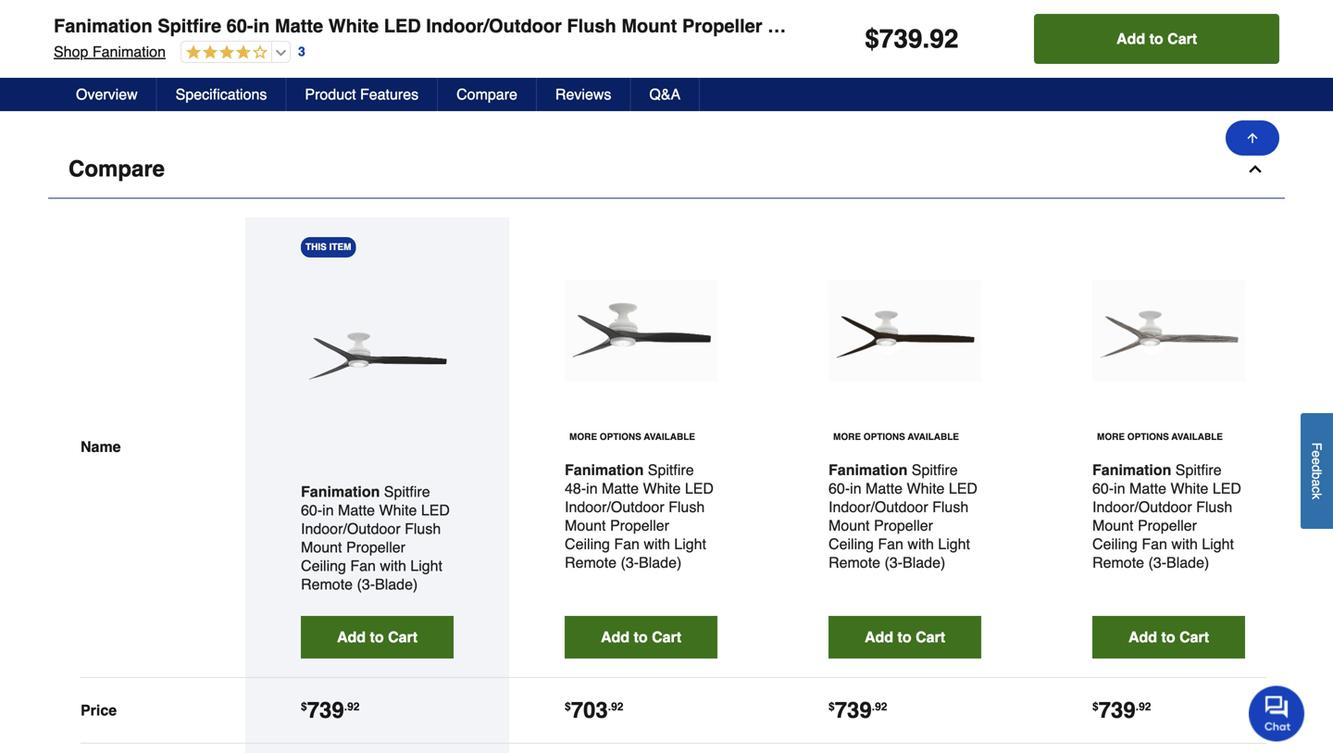 Task type: locate. For each thing, give the bounding box(es) containing it.
0 horizontal spatial more options available cell
[[565, 427, 700, 447]]

light
[[915, 15, 960, 37], [675, 535, 707, 552], [939, 535, 971, 552], [1203, 535, 1235, 552], [411, 557, 443, 574]]

remote inside "spitfire 48-in matte white led indoor/outdoor flush mount propeller ceiling fan with light remote (3-blade)"
[[565, 554, 617, 571]]

$
[[865, 24, 880, 54], [301, 700, 307, 713], [565, 700, 571, 713], [829, 700, 835, 713], [1093, 700, 1099, 713]]

0 horizontal spatial options
[[600, 432, 642, 442]]

flush inside "spitfire 48-in matte white led indoor/outdoor flush mount propeller ceiling fan with light remote (3-blade)"
[[669, 498, 705, 515]]

more options available
[[570, 432, 696, 442], [834, 432, 960, 442], [1098, 432, 1224, 442]]

fan
[[835, 15, 868, 37], [615, 535, 640, 552], [879, 535, 904, 552], [1143, 535, 1168, 552], [351, 557, 376, 574]]

in inside "spitfire 48-in matte white led indoor/outdoor flush mount propeller ceiling fan with light remote (3-blade)"
[[586, 480, 598, 497]]

with
[[873, 15, 910, 37], [644, 535, 671, 552], [908, 535, 935, 552], [1172, 535, 1199, 552], [380, 557, 407, 574]]

compare button
[[438, 78, 537, 111], [48, 140, 1286, 199]]

2 horizontal spatial spitfire 60-in matte white led indoor/outdoor flush mount propeller ceiling fan with light remote (3-blade)
[[1093, 461, 1242, 571]]

1 horizontal spatial more options available cell
[[829, 427, 964, 447]]

$ 703 . 92
[[565, 697, 624, 723]]

0 horizontal spatial available
[[644, 432, 696, 442]]

2 available from the left
[[908, 432, 960, 442]]

reviews
[[556, 86, 612, 103]]

(3-
[[1039, 15, 1061, 37], [621, 554, 639, 571], [885, 554, 903, 571], [1149, 554, 1167, 571], [357, 576, 375, 593]]

ceiling for fanimation spitfire 48-in matte white led indoor/outdoor flush mount propeller ceiling fan with light remote (3-blade) image
[[565, 535, 610, 552]]

a
[[1310, 479, 1325, 486]]

1 more options available cell from the left
[[565, 427, 700, 447]]

3 more options available from the left
[[1098, 432, 1224, 442]]

indoor/outdoor inside "spitfire 48-in matte white led indoor/outdoor flush mount propeller ceiling fan with light remote (3-blade)"
[[565, 498, 665, 515]]

0 horizontal spatial compare
[[69, 156, 165, 181]]

this
[[306, 242, 327, 252]]

more
[[570, 432, 597, 442], [834, 432, 861, 442], [1098, 432, 1125, 442]]

spitfire for the middle fanimation spitfire 60-in matte white led indoor/outdoor flush mount propeller ceiling fan with light remote (3-blade) image
[[912, 461, 958, 478]]

2 more options available cell from the left
[[829, 427, 964, 447]]

. inside "$ 703 . 92"
[[608, 700, 611, 713]]

led inside "spitfire 48-in matte white led indoor/outdoor flush mount propeller ceiling fan with light remote (3-blade)"
[[685, 480, 714, 497]]

2 horizontal spatial options
[[1128, 432, 1170, 442]]

1 horizontal spatial spitfire 60-in matte white led indoor/outdoor flush mount propeller ceiling fan with light remote (3-blade)
[[829, 461, 978, 571]]

e up 'b'
[[1310, 458, 1325, 465]]

1 horizontal spatial more options available
[[834, 432, 960, 442]]

spitfire
[[158, 15, 222, 37], [648, 461, 694, 478], [912, 461, 958, 478], [1176, 461, 1222, 478], [384, 483, 430, 500]]

60-
[[227, 15, 253, 37], [829, 480, 850, 497], [1093, 480, 1114, 497], [301, 502, 322, 519]]

1 e from the top
[[1310, 450, 1325, 458]]

add
[[1117, 30, 1146, 47], [337, 628, 366, 646], [601, 628, 630, 646], [865, 628, 894, 646], [1129, 628, 1158, 646]]

blade) inside "spitfire 48-in matte white led indoor/outdoor flush mount propeller ceiling fan with light remote (3-blade)"
[[639, 554, 682, 571]]

propeller inside "spitfire 48-in matte white led indoor/outdoor flush mount propeller ceiling fan with light remote (3-blade)"
[[610, 517, 670, 534]]

spitfire 60-in matte white led indoor/outdoor flush mount propeller ceiling fan with light remote (3-blade)
[[829, 461, 978, 571], [1093, 461, 1242, 571], [301, 483, 450, 593]]

more options available cell for right fanimation spitfire 60-in matte white led indoor/outdoor flush mount propeller ceiling fan with light remote (3-blade) image
[[1093, 427, 1228, 447]]

2 horizontal spatial available
[[1172, 432, 1224, 442]]

1 available from the left
[[644, 432, 696, 442]]

compare
[[457, 86, 518, 103], [69, 156, 165, 181]]

c
[[1310, 486, 1325, 493]]

chat invite button image
[[1250, 685, 1306, 742]]

$ 739 . 92
[[865, 24, 959, 54], [301, 697, 360, 723], [829, 697, 888, 723], [1093, 697, 1152, 723]]

blade)
[[1061, 15, 1118, 37], [639, 554, 682, 571], [903, 554, 946, 571], [1167, 554, 1210, 571], [375, 576, 418, 593]]

2 horizontal spatial more
[[1098, 432, 1125, 442]]

fan for fanimation spitfire 48-in matte white led indoor/outdoor flush mount propeller ceiling fan with light remote (3-blade) image
[[615, 535, 640, 552]]

3 options from the left
[[1128, 432, 1170, 442]]

blade) for fanimation spitfire 48-in matte white led indoor/outdoor flush mount propeller ceiling fan with light remote (3-blade) image
[[639, 554, 682, 571]]

2 options from the left
[[864, 432, 906, 442]]

indoor/outdoor for the middle fanimation spitfire 60-in matte white led indoor/outdoor flush mount propeller ceiling fan with light remote (3-blade) image
[[829, 498, 929, 515]]

2 more from the left
[[834, 432, 861, 442]]

product features
[[305, 86, 419, 103]]

0 horizontal spatial more
[[570, 432, 597, 442]]

fan for the middle fanimation spitfire 60-in matte white led indoor/outdoor flush mount propeller ceiling fan with light remote (3-blade) image
[[879, 535, 904, 552]]

reviews button
[[537, 78, 631, 111]]

fan for right fanimation spitfire 60-in matte white led indoor/outdoor flush mount propeller ceiling fan with light remote (3-blade) image
[[1143, 535, 1168, 552]]

remote
[[966, 15, 1034, 37], [565, 554, 617, 571], [829, 554, 881, 571], [1093, 554, 1145, 571], [301, 576, 353, 593]]

add to cart button
[[1035, 14, 1280, 64], [301, 616, 454, 659], [565, 616, 718, 659], [829, 616, 982, 659], [1093, 616, 1246, 659]]

739
[[880, 24, 923, 54], [307, 697, 344, 723], [835, 697, 872, 723], [1099, 697, 1136, 723]]

flush
[[567, 15, 617, 37], [669, 498, 705, 515], [933, 498, 969, 515], [1197, 498, 1233, 515], [405, 520, 441, 537]]

3 more options available cell from the left
[[1093, 427, 1228, 447]]

fanimation spitfire 60-in matte white led indoor/outdoor flush mount propeller ceiling fan with light remote (3-blade) image
[[829, 254, 982, 407], [1093, 254, 1246, 407], [301, 276, 454, 429]]

led
[[384, 15, 421, 37], [685, 480, 714, 497], [949, 480, 978, 497], [1213, 480, 1242, 497], [421, 502, 450, 519]]

cart for the middle fanimation spitfire 60-in matte white led indoor/outdoor flush mount propeller ceiling fan with light remote (3-blade) image
[[916, 628, 946, 646]]

3 available from the left
[[1172, 432, 1224, 442]]

more options available cell
[[565, 427, 700, 447], [829, 427, 964, 447], [1093, 427, 1228, 447]]

1 vertical spatial compare
[[69, 156, 165, 181]]

available for right fanimation spitfire 60-in matte white led indoor/outdoor flush mount propeller ceiling fan with light remote (3-blade) image more options available 'cell'
[[1172, 432, 1224, 442]]

spitfire inside "spitfire 48-in matte white led indoor/outdoor flush mount propeller ceiling fan with light remote (3-blade)"
[[648, 461, 694, 478]]

arrow up image
[[1246, 131, 1261, 145]]

1 horizontal spatial available
[[908, 432, 960, 442]]

3.7 stars image
[[182, 44, 268, 62]]

more options available cell for the middle fanimation spitfire 60-in matte white led indoor/outdoor flush mount propeller ceiling fan with light remote (3-blade) image
[[829, 427, 964, 447]]

1 options from the left
[[600, 432, 642, 442]]

blade) for right fanimation spitfire 60-in matte white led indoor/outdoor flush mount propeller ceiling fan with light remote (3-blade) image
[[1167, 554, 1210, 571]]

mount
[[622, 15, 677, 37], [565, 517, 606, 534], [829, 517, 870, 534], [1093, 517, 1134, 534], [301, 539, 342, 556]]

add to cart
[[1117, 30, 1198, 47], [337, 628, 418, 646], [601, 628, 682, 646], [865, 628, 946, 646], [1129, 628, 1210, 646]]

shop fanimation
[[54, 43, 166, 60]]

1 horizontal spatial more
[[834, 432, 861, 442]]

ceiling inside "spitfire 48-in matte white led indoor/outdoor flush mount propeller ceiling fan with light remote (3-blade)"
[[565, 535, 610, 552]]

white inside "spitfire 48-in matte white led indoor/outdoor flush mount propeller ceiling fan with light remote (3-blade)"
[[643, 480, 681, 497]]

chevron up image
[[1247, 160, 1265, 178]]

2 horizontal spatial more options available cell
[[1093, 427, 1228, 447]]

1 horizontal spatial options
[[864, 432, 906, 442]]

add for the middle fanimation spitfire 60-in matte white led indoor/outdoor flush mount propeller ceiling fan with light remote (3-blade) image
[[865, 628, 894, 646]]

fanimation spitfire 48-in matte white led indoor/outdoor flush mount propeller ceiling fan with light remote (3-blade) image
[[565, 254, 718, 407]]

0 horizontal spatial spitfire 60-in matte white led indoor/outdoor flush mount propeller ceiling fan with light remote (3-blade)
[[301, 483, 450, 593]]

fan inside "spitfire 48-in matte white led indoor/outdoor flush mount propeller ceiling fan with light remote (3-blade)"
[[615, 535, 640, 552]]

matte
[[275, 15, 323, 37], [602, 480, 639, 497], [866, 480, 903, 497], [1130, 480, 1167, 497], [338, 502, 375, 519]]

2 horizontal spatial more options available
[[1098, 432, 1224, 442]]

spitfire 48-in matte white led indoor/outdoor flush mount propeller ceiling fan with light remote (3-blade)
[[565, 461, 714, 571]]

mount inside "spitfire 48-in matte white led indoor/outdoor flush mount propeller ceiling fan with light remote (3-blade)"
[[565, 517, 606, 534]]

light inside "spitfire 48-in matte white led indoor/outdoor flush mount propeller ceiling fan with light remote (3-blade)"
[[675, 535, 707, 552]]

in
[[253, 15, 270, 37], [586, 480, 598, 497], [850, 480, 862, 497], [1114, 480, 1126, 497], [322, 502, 334, 519]]

ceiling for right fanimation spitfire 60-in matte white led indoor/outdoor flush mount propeller ceiling fan with light remote (3-blade) image
[[1093, 535, 1138, 552]]

item
[[329, 242, 352, 252]]

703
[[571, 697, 608, 723]]

spitfire 60-in matte white led indoor/outdoor flush mount propeller ceiling fan with light remote (3-blade) for right fanimation spitfire 60-in matte white led indoor/outdoor flush mount propeller ceiling fan with light remote (3-blade) image more options available 'cell'
[[1093, 461, 1242, 571]]

to
[[1150, 30, 1164, 47], [370, 628, 384, 646], [634, 628, 648, 646], [898, 628, 912, 646], [1162, 628, 1176, 646]]

e
[[1310, 450, 1325, 458], [1310, 458, 1325, 465]]

92
[[930, 24, 959, 54], [347, 700, 360, 713], [611, 700, 624, 713], [875, 700, 888, 713], [1139, 700, 1152, 713]]

with inside "spitfire 48-in matte white led indoor/outdoor flush mount propeller ceiling fan with light remote (3-blade)"
[[644, 535, 671, 552]]

0 horizontal spatial more options available
[[570, 432, 696, 442]]

92 inside "$ 703 . 92"
[[611, 700, 624, 713]]

indoor/outdoor
[[426, 15, 562, 37], [565, 498, 665, 515], [829, 498, 929, 515], [1093, 498, 1193, 515], [301, 520, 401, 537]]

1 horizontal spatial compare
[[457, 86, 518, 103]]

options for the middle fanimation spitfire 60-in matte white led indoor/outdoor flush mount propeller ceiling fan with light remote (3-blade) image's more options available 'cell'
[[864, 432, 906, 442]]

e up the d
[[1310, 450, 1325, 458]]

options
[[600, 432, 642, 442], [864, 432, 906, 442], [1128, 432, 1170, 442]]

0 vertical spatial compare button
[[438, 78, 537, 111]]

ceiling for the middle fanimation spitfire 60-in matte white led indoor/outdoor flush mount propeller ceiling fan with light remote (3-blade) image
[[829, 535, 874, 552]]

spitfire 60-in matte white led indoor/outdoor flush mount propeller ceiling fan with light remote (3-blade) for the middle fanimation spitfire 60-in matte white led indoor/outdoor flush mount propeller ceiling fan with light remote (3-blade) image's more options available 'cell'
[[829, 461, 978, 571]]

cart for right fanimation spitfire 60-in matte white led indoor/outdoor flush mount propeller ceiling fan with light remote (3-blade) image
[[1180, 628, 1210, 646]]

propeller
[[683, 15, 763, 37], [610, 517, 670, 534], [874, 517, 934, 534], [1138, 517, 1198, 534], [346, 539, 406, 556]]

cart
[[1168, 30, 1198, 47], [388, 628, 418, 646], [652, 628, 682, 646], [916, 628, 946, 646], [1180, 628, 1210, 646]]

(3- inside "spitfire 48-in matte white led indoor/outdoor flush mount propeller ceiling fan with light remote (3-blade)"
[[621, 554, 639, 571]]

fanimation
[[54, 15, 153, 37], [92, 43, 166, 60], [565, 461, 644, 478], [829, 461, 908, 478], [1093, 461, 1172, 478], [301, 483, 380, 500]]

$ inside "$ 703 . 92"
[[565, 700, 571, 713]]

0 vertical spatial compare
[[457, 86, 518, 103]]

.
[[923, 24, 930, 54], [344, 700, 347, 713], [608, 700, 611, 713], [872, 700, 875, 713], [1136, 700, 1139, 713]]

ceiling
[[768, 15, 830, 37], [565, 535, 610, 552], [829, 535, 874, 552], [1093, 535, 1138, 552], [301, 557, 346, 574]]

available
[[644, 432, 696, 442], [908, 432, 960, 442], [1172, 432, 1224, 442]]

white
[[329, 15, 379, 37], [643, 480, 681, 497], [907, 480, 945, 497], [1171, 480, 1209, 497], [379, 502, 417, 519]]



Task type: describe. For each thing, give the bounding box(es) containing it.
available for the middle fanimation spitfire 60-in matte white led indoor/outdoor flush mount propeller ceiling fan with light remote (3-blade) image's more options available 'cell'
[[908, 432, 960, 442]]

indoor/outdoor for right fanimation spitfire 60-in matte white led indoor/outdoor flush mount propeller ceiling fan with light remote (3-blade) image
[[1093, 498, 1193, 515]]

mount for right fanimation spitfire 60-in matte white led indoor/outdoor flush mount propeller ceiling fan with light remote (3-blade) image
[[1093, 517, 1134, 534]]

1 vertical spatial compare button
[[48, 140, 1286, 199]]

48-
[[565, 480, 586, 497]]

spitfire for right fanimation spitfire 60-in matte white led indoor/outdoor flush mount propeller ceiling fan with light remote (3-blade) image
[[1176, 461, 1222, 478]]

mount for fanimation spitfire 48-in matte white led indoor/outdoor flush mount propeller ceiling fan with light remote (3-blade) image
[[565, 517, 606, 534]]

overview button
[[57, 78, 157, 111]]

options for more options available 'cell' associated with fanimation spitfire 48-in matte white led indoor/outdoor flush mount propeller ceiling fan with light remote (3-blade) image
[[600, 432, 642, 442]]

spitfire for fanimation spitfire 48-in matte white led indoor/outdoor flush mount propeller ceiling fan with light remote (3-blade) image
[[648, 461, 694, 478]]

add for fanimation spitfire 48-in matte white led indoor/outdoor flush mount propeller ceiling fan with light remote (3-blade) image
[[601, 628, 630, 646]]

name
[[81, 438, 121, 455]]

2 horizontal spatial fanimation spitfire 60-in matte white led indoor/outdoor flush mount propeller ceiling fan with light remote (3-blade) image
[[1093, 254, 1246, 407]]

light for right fanimation spitfire 60-in matte white led indoor/outdoor flush mount propeller ceiling fan with light remote (3-blade) image
[[1203, 535, 1235, 552]]

3 more from the left
[[1098, 432, 1125, 442]]

1 more from the left
[[570, 432, 597, 442]]

available for more options available 'cell' associated with fanimation spitfire 48-in matte white led indoor/outdoor flush mount propeller ceiling fan with light remote (3-blade) image
[[644, 432, 696, 442]]

blade) for the middle fanimation spitfire 60-in matte white led indoor/outdoor flush mount propeller ceiling fan with light remote (3-blade) image
[[903, 554, 946, 571]]

light for fanimation spitfire 48-in matte white led indoor/outdoor flush mount propeller ceiling fan with light remote (3-blade) image
[[675, 535, 707, 552]]

2 e from the top
[[1310, 458, 1325, 465]]

f e e d b a c k button
[[1301, 413, 1334, 529]]

product features button
[[287, 78, 438, 111]]

specifications
[[176, 86, 267, 103]]

0 horizontal spatial fanimation spitfire 60-in matte white led indoor/outdoor flush mount propeller ceiling fan with light remote (3-blade) image
[[301, 276, 454, 429]]

compare for the top compare "button"
[[457, 86, 518, 103]]

fanimation spitfire 60-in matte white led indoor/outdoor flush mount propeller ceiling fan with light remote (3-blade)
[[54, 15, 1118, 37]]

3
[[298, 44, 305, 59]]

specifications button
[[157, 78, 287, 111]]

1 horizontal spatial fanimation spitfire 60-in matte white led indoor/outdoor flush mount propeller ceiling fan with light remote (3-blade) image
[[829, 254, 982, 407]]

cart for fanimation spitfire 48-in matte white led indoor/outdoor flush mount propeller ceiling fan with light remote (3-blade) image
[[652, 628, 682, 646]]

d
[[1310, 465, 1325, 472]]

q&a button
[[631, 78, 700, 111]]

shop
[[54, 43, 88, 60]]

matte inside "spitfire 48-in matte white led indoor/outdoor flush mount propeller ceiling fan with light remote (3-blade)"
[[602, 480, 639, 497]]

product
[[305, 86, 356, 103]]

add for right fanimation spitfire 60-in matte white led indoor/outdoor flush mount propeller ceiling fan with light remote (3-blade) image
[[1129, 628, 1158, 646]]

b
[[1310, 472, 1325, 479]]

mount for the middle fanimation spitfire 60-in matte white led indoor/outdoor flush mount propeller ceiling fan with light remote (3-blade) image
[[829, 517, 870, 534]]

1 more options available from the left
[[570, 432, 696, 442]]

f e e d b a c k
[[1310, 442, 1325, 499]]

indoor/outdoor for fanimation spitfire 48-in matte white led indoor/outdoor flush mount propeller ceiling fan with light remote (3-blade) image
[[565, 498, 665, 515]]

compare for the bottommost compare "button"
[[69, 156, 165, 181]]

price
[[81, 702, 117, 719]]

options for right fanimation spitfire 60-in matte white led indoor/outdoor flush mount propeller ceiling fan with light remote (3-blade) image more options available 'cell'
[[1128, 432, 1170, 442]]

this item
[[306, 242, 352, 252]]

k
[[1310, 493, 1325, 499]]

features
[[360, 86, 419, 103]]

2 more options available from the left
[[834, 432, 960, 442]]

light for the middle fanimation spitfire 60-in matte white led indoor/outdoor flush mount propeller ceiling fan with light remote (3-blade) image
[[939, 535, 971, 552]]

f
[[1310, 442, 1325, 450]]

q&a
[[650, 86, 681, 103]]

overview
[[76, 86, 138, 103]]

more options available cell for fanimation spitfire 48-in matte white led indoor/outdoor flush mount propeller ceiling fan with light remote (3-blade) image
[[565, 427, 700, 447]]



Task type: vqa. For each thing, say whether or not it's contained in the screenshot.
rightmost All
no



